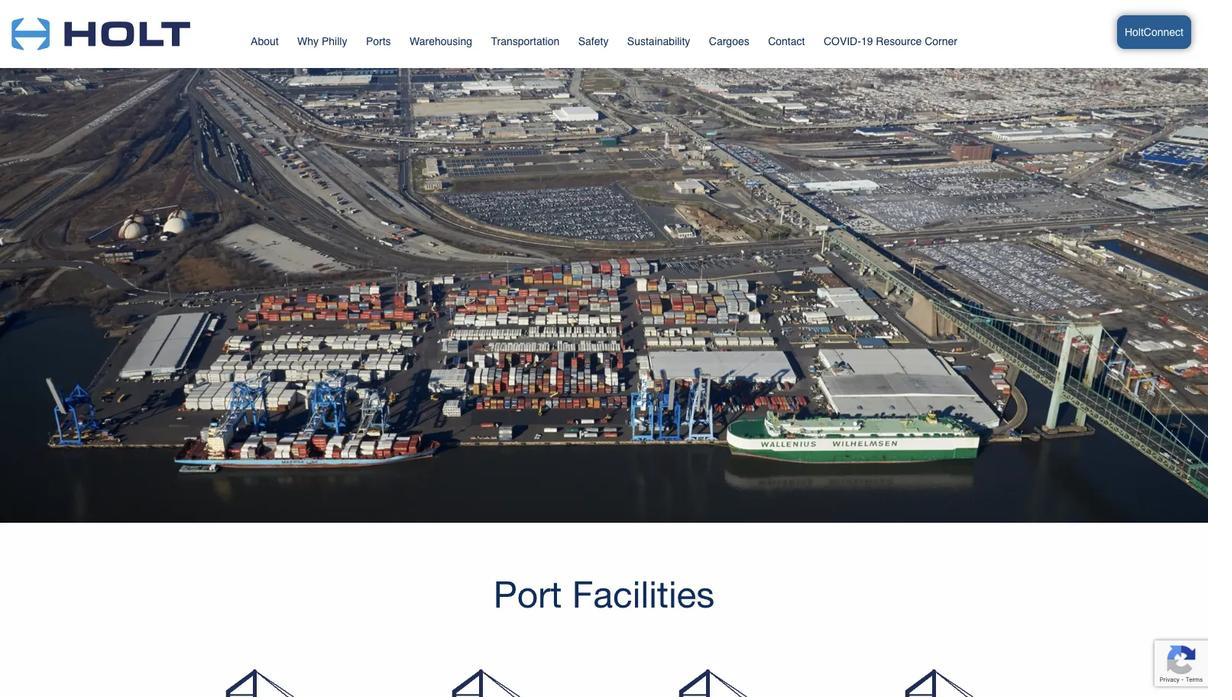 Task type: locate. For each thing, give the bounding box(es) containing it.
port facilities at gloucester city, nj image
[[207, 668, 322, 697]]

covid-
[[824, 35, 862, 47]]

about link
[[251, 28, 279, 58]]

ports
[[366, 35, 391, 47]]

covid-19 resource corner
[[824, 35, 958, 47]]

why philly
[[297, 35, 347, 47]]

holtconnect button
[[1118, 15, 1192, 49]]

warehousing
[[410, 35, 473, 47]]

covid-19 resource corner link
[[824, 18, 958, 58]]

ports link
[[366, 28, 391, 60]]

port facilities
[[494, 573, 715, 615]]

port facilities main content
[[0, 0, 1209, 697]]

facilities
[[572, 573, 715, 615]]

transportation link
[[491, 28, 560, 58]]

contact
[[769, 35, 805, 47]]

contact link
[[769, 28, 805, 58]]

holtconnect
[[1125, 26, 1184, 38]]

cargoes link
[[709, 28, 750, 58]]

port facilities at camden, nj image
[[887, 668, 1002, 697]]

why philly link
[[297, 28, 347, 58]]



Task type: describe. For each thing, give the bounding box(es) containing it.
safety
[[579, 35, 609, 47]]

safety link
[[579, 28, 609, 58]]

sustainability
[[628, 35, 691, 47]]

philly
[[322, 35, 347, 47]]

19
[[862, 35, 874, 47]]

port
[[494, 573, 562, 615]]

port facilities at philadelphia, pa image
[[434, 668, 548, 697]]

resource
[[876, 35, 922, 47]]

corner
[[925, 35, 958, 47]]

holtconnect link
[[1024, 8, 1192, 60]]

holt logistics image
[[11, 0, 190, 58]]

warehousing link
[[410, 28, 473, 58]]

port facilities at paulsboro, nj image
[[660, 668, 775, 697]]

about
[[251, 35, 279, 47]]

cargoes
[[709, 35, 750, 47]]

sustainability link
[[628, 28, 691, 58]]

why
[[297, 35, 319, 47]]

transportation
[[491, 35, 560, 47]]



Task type: vqa. For each thing, say whether or not it's contained in the screenshot.
right 'HoltConnect'
no



